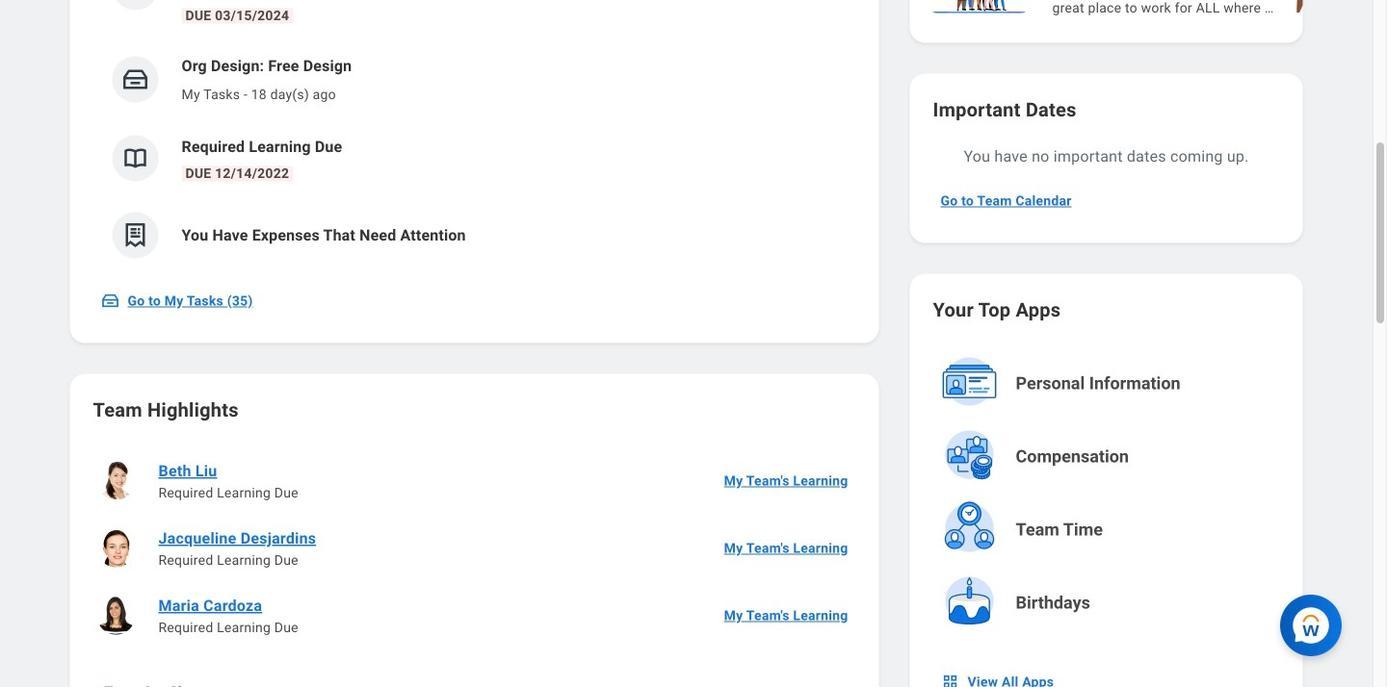 Task type: describe. For each thing, give the bounding box(es) containing it.
1 vertical spatial inbox image
[[101, 291, 120, 311]]

1 horizontal spatial inbox image
[[121, 65, 150, 94]]

nbox image
[[941, 673, 960, 688]]



Task type: locate. For each thing, give the bounding box(es) containing it.
0 vertical spatial inbox image
[[121, 65, 150, 94]]

0 horizontal spatial inbox image
[[101, 291, 120, 311]]

dashboard expenses image
[[121, 221, 150, 250]]

inbox image
[[121, 65, 150, 94], [101, 291, 120, 311]]

book open image
[[121, 144, 150, 173]]

list
[[93, 0, 856, 274], [925, 0, 1387, 20], [93, 448, 856, 650]]



Task type: vqa. For each thing, say whether or not it's contained in the screenshot.
Reports in Document Available Update_Profile__Talent_Review_GMS__Logan_McNeil__Talent _Card__10_30_2023.pdf is now available in My Reports 28 day(s) ago
no



